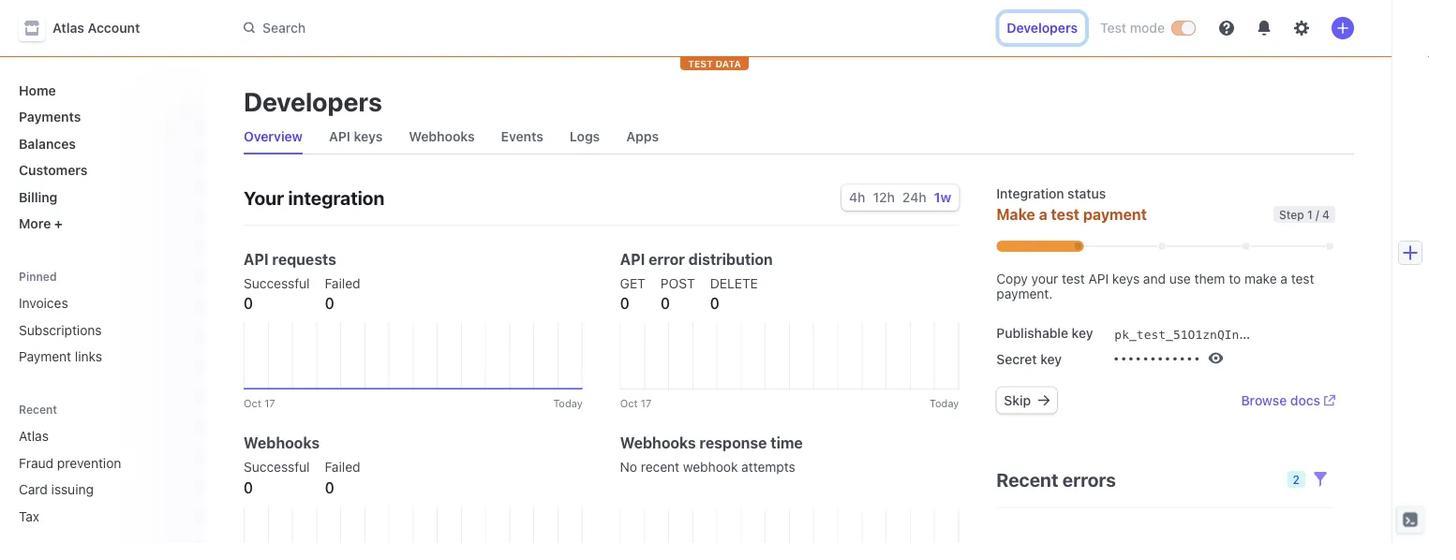 Task type: vqa. For each thing, say whether or not it's contained in the screenshot.
Webhooks related to Webhooks "LINK"
yes



Task type: describe. For each thing, give the bounding box(es) containing it.
mode
[[1130, 20, 1165, 36]]

your integration
[[244, 187, 385, 209]]

payment
[[1083, 206, 1147, 224]]

atlas link
[[11, 421, 165, 452]]

status
[[1068, 186, 1106, 202]]

prevention
[[57, 456, 121, 471]]

today for api requests
[[553, 397, 583, 410]]

no
[[620, 460, 637, 475]]

recent
[[641, 460, 680, 475]]

+
[[54, 216, 63, 232]]

use
[[1170, 271, 1191, 286]]

overview
[[244, 129, 303, 144]]

developers link
[[999, 13, 1085, 43]]

apps
[[626, 129, 659, 144]]

api for api error distribution
[[620, 251, 645, 269]]

0 inside delete 0
[[710, 295, 720, 313]]

atlas account button
[[19, 15, 159, 41]]

test
[[688, 58, 713, 69]]

24h
[[903, 190, 927, 205]]

developers inside developers link
[[1007, 20, 1078, 36]]

fraud prevention
[[19, 456, 121, 471]]

billing
[[19, 189, 57, 205]]

2 successful 0 from the top
[[244, 460, 310, 497]]

notifications image
[[1257, 21, 1272, 36]]

webhook
[[683, 460, 738, 475]]

search
[[262, 20, 306, 35]]

oct 17 for requests
[[244, 397, 275, 410]]

svg image
[[1039, 395, 1050, 406]]

and
[[1143, 271, 1166, 286]]

card
[[19, 482, 48, 498]]

card issuing
[[19, 482, 94, 498]]

get
[[620, 276, 646, 292]]

post 0
[[661, 276, 695, 313]]

balances link
[[11, 128, 191, 159]]

requests
[[272, 251, 336, 269]]

pk_test_51o1znqingjxucx1cxxdp41tej4hbcrq14c
[[1115, 328, 1429, 342]]

2
[[1293, 473, 1300, 486]]

publishable key
[[997, 326, 1093, 341]]

atlas for atlas account
[[52, 20, 84, 36]]

step
[[1279, 208, 1304, 221]]

api inside copy your test api keys and use them to make a test payment.
[[1089, 271, 1109, 286]]

errors
[[1063, 469, 1116, 491]]

account
[[88, 20, 140, 36]]

•••••••••••• button
[[1105, 343, 1223, 369]]

0 button for get 0
[[620, 292, 630, 315]]

error
[[649, 251, 685, 269]]

4
[[1323, 208, 1330, 221]]

get 0
[[620, 276, 646, 313]]

browse docs link
[[1241, 391, 1336, 410]]

key for publishable key
[[1072, 326, 1093, 341]]

recent element
[[0, 421, 206, 532]]

docs
[[1291, 393, 1321, 408]]

payment links
[[19, 349, 102, 365]]

test mode
[[1100, 20, 1165, 36]]

today for api error distribution
[[930, 397, 959, 410]]

tax link
[[11, 501, 165, 532]]

1 failed 0 from the top
[[325, 276, 360, 313]]

0 button for successful 0
[[244, 292, 253, 315]]

fraud prevention link
[[11, 448, 165, 478]]

tax
[[19, 509, 39, 524]]

pinned element
[[11, 288, 191, 372]]

payment links link
[[11, 342, 191, 372]]

webhooks link
[[401, 124, 482, 150]]

/
[[1316, 208, 1320, 221]]

1 failed from the top
[[325, 276, 360, 292]]

key for secret key
[[1041, 351, 1062, 367]]

0 button for failed 0
[[325, 292, 334, 315]]

payment
[[19, 349, 71, 365]]

issuing
[[51, 482, 94, 498]]

1w button
[[934, 190, 952, 205]]

your
[[1032, 271, 1058, 286]]

browse
[[1241, 393, 1287, 408]]

recent navigation links element
[[0, 402, 206, 532]]

atlas for atlas
[[19, 429, 49, 444]]

response
[[700, 434, 767, 452]]

17 for error
[[641, 397, 652, 410]]

payments
[[19, 109, 81, 125]]

core navigation links element
[[11, 75, 191, 239]]

no recent webhook attempts
[[620, 460, 796, 475]]

links
[[75, 349, 102, 365]]

make
[[997, 206, 1036, 224]]

apps link
[[619, 124, 666, 150]]

make a test payment
[[997, 206, 1147, 224]]

post
[[661, 276, 695, 292]]

12h button
[[873, 190, 895, 205]]

help image
[[1219, 21, 1234, 36]]

api for api requests
[[244, 251, 269, 269]]

logs link
[[562, 124, 608, 150]]

test
[[1100, 20, 1127, 36]]

copy
[[997, 271, 1028, 286]]

a inside copy your test api keys and use them to make a test payment.
[[1281, 271, 1288, 286]]

payment.
[[997, 286, 1053, 302]]

atlas account
[[52, 20, 140, 36]]



Task type: locate. For each thing, give the bounding box(es) containing it.
24h button
[[903, 190, 927, 205]]

developers up overview on the left top
[[244, 86, 382, 117]]

developers
[[1007, 20, 1078, 36], [244, 86, 382, 117]]

successful 0
[[244, 276, 310, 313], [244, 460, 310, 497]]

settings image
[[1294, 21, 1309, 36]]

tab list containing overview
[[236, 120, 1354, 155]]

atlas
[[52, 20, 84, 36], [19, 429, 49, 444]]

keys left and
[[1112, 271, 1140, 286]]

1 vertical spatial successful 0
[[244, 460, 310, 497]]

delete 0
[[710, 276, 758, 313]]

oct for api error distribution
[[620, 397, 638, 410]]

test down the integration status in the top of the page
[[1051, 206, 1080, 224]]

0 vertical spatial a
[[1039, 206, 1048, 224]]

1 today from the left
[[553, 397, 583, 410]]

0 vertical spatial recent
[[19, 403, 57, 416]]

1
[[1308, 208, 1313, 221]]

1 vertical spatial successful
[[244, 460, 310, 475]]

pinned navigation links element
[[11, 269, 191, 372]]

5 0 button from the left
[[710, 292, 720, 315]]

test
[[1051, 206, 1080, 224], [1062, 271, 1085, 286], [1291, 271, 1315, 286]]

webhooks
[[409, 129, 475, 144], [244, 434, 320, 452], [620, 434, 696, 452]]

oct 17 for error
[[620, 397, 652, 410]]

2 oct from the left
[[620, 397, 638, 410]]

0 inside the post 0
[[661, 295, 670, 313]]

key down publishable key
[[1041, 351, 1062, 367]]

recent
[[19, 403, 57, 416], [997, 469, 1059, 491]]

0 button down the post
[[661, 292, 670, 315]]

test for payment
[[1051, 206, 1080, 224]]

api up integration
[[329, 129, 350, 144]]

recent down payment
[[19, 403, 57, 416]]

17 for requests
[[264, 397, 275, 410]]

recent left errors
[[997, 469, 1059, 491]]

1 horizontal spatial webhooks
[[409, 129, 475, 144]]

0 vertical spatial failed 0
[[325, 276, 360, 313]]

tab list
[[236, 120, 1354, 155]]

secret key
[[997, 351, 1062, 367]]

0 horizontal spatial oct 17
[[244, 397, 275, 410]]

skip
[[1004, 393, 1031, 408]]

home link
[[11, 75, 191, 105]]

0 horizontal spatial oct
[[244, 397, 261, 410]]

api up get
[[620, 251, 645, 269]]

test for api
[[1062, 271, 1085, 286]]

1 horizontal spatial a
[[1281, 271, 1288, 286]]

keys up integration
[[354, 129, 383, 144]]

2 failed 0 from the top
[[325, 460, 360, 497]]

••••••••••••
[[1113, 352, 1201, 366]]

invoices
[[19, 296, 68, 311]]

atlas up fraud
[[19, 429, 49, 444]]

subscriptions
[[19, 322, 102, 338]]

0 horizontal spatial recent
[[19, 403, 57, 416]]

1 horizontal spatial recent
[[997, 469, 1059, 491]]

integration
[[288, 187, 385, 209]]

pk_test_51o1znqingjxucx1cxxdp41tej4hbcrq14c button
[[1113, 323, 1429, 346]]

0 vertical spatial key
[[1072, 326, 1093, 341]]

1 oct 17 from the left
[[244, 397, 275, 410]]

time
[[771, 434, 803, 452]]

2 failed from the top
[[325, 460, 360, 475]]

1 horizontal spatial key
[[1072, 326, 1093, 341]]

recent for recent errors
[[997, 469, 1059, 491]]

to
[[1229, 271, 1241, 286]]

step 1 / 4
[[1279, 208, 1330, 221]]

1 horizontal spatial oct 17
[[620, 397, 652, 410]]

keys inside tab list
[[354, 129, 383, 144]]

0 vertical spatial developers
[[1007, 20, 1078, 36]]

0 vertical spatial keys
[[354, 129, 383, 144]]

more +
[[19, 216, 63, 232]]

failed
[[325, 276, 360, 292], [325, 460, 360, 475]]

recent for recent
[[19, 403, 57, 416]]

oct for api requests
[[244, 397, 261, 410]]

distribution
[[689, 251, 773, 269]]

webhooks for webhooks response time
[[620, 434, 696, 452]]

0 vertical spatial atlas
[[52, 20, 84, 36]]

1 vertical spatial recent
[[997, 469, 1059, 491]]

recent errors
[[997, 469, 1116, 491]]

api left requests at the left top
[[244, 251, 269, 269]]

1 horizontal spatial atlas
[[52, 20, 84, 36]]

1 successful 0 from the top
[[244, 276, 310, 313]]

1 vertical spatial failed
[[325, 460, 360, 475]]

1 horizontal spatial keys
[[1112, 271, 1140, 286]]

api right your
[[1089, 271, 1109, 286]]

0 horizontal spatial a
[[1039, 206, 1048, 224]]

12h
[[873, 190, 895, 205]]

publishable
[[997, 326, 1069, 341]]

4 0 button from the left
[[661, 292, 670, 315]]

subscriptions link
[[11, 315, 191, 345]]

17
[[264, 397, 275, 410], [641, 397, 652, 410]]

1 17 from the left
[[264, 397, 275, 410]]

webhooks for webhooks link
[[409, 129, 475, 144]]

0 button down delete
[[710, 292, 720, 315]]

0 button
[[244, 292, 253, 315], [325, 292, 334, 315], [620, 292, 630, 315], [661, 292, 670, 315], [710, 292, 720, 315]]

0 horizontal spatial keys
[[354, 129, 383, 144]]

2 0 button from the left
[[325, 292, 334, 315]]

keys
[[354, 129, 383, 144], [1112, 271, 1140, 286]]

events
[[501, 129, 544, 144]]

invoices link
[[11, 288, 191, 319]]

4h 12h 24h 1w
[[849, 190, 952, 205]]

keys inside copy your test api keys and use them to make a test payment.
[[1112, 271, 1140, 286]]

integration
[[997, 186, 1064, 202]]

api
[[329, 129, 350, 144], [244, 251, 269, 269], [620, 251, 645, 269], [1089, 271, 1109, 286]]

0 inside the get 0
[[620, 295, 630, 313]]

1 horizontal spatial today
[[930, 397, 959, 410]]

a right make
[[1281, 271, 1288, 286]]

0 button for post 0
[[661, 292, 670, 315]]

your
[[244, 187, 284, 209]]

0 vertical spatial successful 0
[[244, 276, 310, 313]]

4h button
[[849, 190, 866, 205]]

copy your test api keys and use them to make a test payment.
[[997, 271, 1315, 302]]

skip button
[[997, 388, 1057, 414]]

atlas inside atlas account button
[[52, 20, 84, 36]]

fraud
[[19, 456, 54, 471]]

today
[[553, 397, 583, 410], [930, 397, 959, 410]]

2 horizontal spatial webhooks
[[620, 434, 696, 452]]

0 vertical spatial successful
[[244, 276, 310, 292]]

test data
[[688, 58, 741, 69]]

1 vertical spatial failed 0
[[325, 460, 360, 497]]

make
[[1245, 271, 1277, 286]]

a
[[1039, 206, 1048, 224], [1281, 271, 1288, 286]]

4h
[[849, 190, 866, 205]]

0 vertical spatial failed
[[325, 276, 360, 292]]

1 vertical spatial key
[[1041, 351, 1062, 367]]

test right make
[[1291, 271, 1315, 286]]

0 horizontal spatial key
[[1041, 351, 1062, 367]]

1 horizontal spatial oct
[[620, 397, 638, 410]]

1 0 button from the left
[[244, 292, 253, 315]]

3 0 button from the left
[[620, 292, 630, 315]]

0 horizontal spatial webhooks
[[244, 434, 320, 452]]

0 button down get
[[620, 292, 630, 315]]

balances
[[19, 136, 76, 151]]

pinned
[[19, 270, 57, 283]]

0 horizontal spatial 17
[[264, 397, 275, 410]]

1 horizontal spatial 17
[[641, 397, 652, 410]]

1 vertical spatial developers
[[244, 86, 382, 117]]

1 vertical spatial atlas
[[19, 429, 49, 444]]

2 successful from the top
[[244, 460, 310, 475]]

card issuing link
[[11, 475, 165, 505]]

delete
[[710, 276, 758, 292]]

1w
[[934, 190, 952, 205]]

1 successful from the top
[[244, 276, 310, 292]]

api inside tab list
[[329, 129, 350, 144]]

attempts
[[742, 460, 796, 475]]

0 horizontal spatial today
[[553, 397, 583, 410]]

1 vertical spatial keys
[[1112, 271, 1140, 286]]

customers
[[19, 163, 88, 178]]

atlas left account
[[52, 20, 84, 36]]

0 horizontal spatial developers
[[244, 86, 382, 117]]

2 17 from the left
[[641, 397, 652, 410]]

2 oct 17 from the left
[[620, 397, 652, 410]]

oct
[[244, 397, 261, 410], [620, 397, 638, 410]]

api error distribution
[[620, 251, 773, 269]]

key right publishable
[[1072, 326, 1093, 341]]

0 button down requests at the left top
[[325, 292, 334, 315]]

a down the integration status in the top of the page
[[1039, 206, 1048, 224]]

more
[[19, 216, 51, 232]]

billing link
[[11, 182, 191, 212]]

Search search field
[[232, 11, 761, 45]]

webhooks response time
[[620, 434, 803, 452]]

customers link
[[11, 155, 191, 186]]

api for api keys
[[329, 129, 350, 144]]

0 horizontal spatial atlas
[[19, 429, 49, 444]]

payments link
[[11, 102, 191, 132]]

data
[[716, 58, 741, 69]]

test right your
[[1062, 271, 1085, 286]]

api requests
[[244, 251, 336, 269]]

1 vertical spatial a
[[1281, 271, 1288, 286]]

events link
[[494, 124, 551, 150]]

Search text field
[[232, 11, 761, 45]]

them
[[1195, 271, 1226, 286]]

2 today from the left
[[930, 397, 959, 410]]

logs
[[570, 129, 600, 144]]

1 horizontal spatial developers
[[1007, 20, 1078, 36]]

browse docs
[[1241, 393, 1321, 408]]

0 button down api requests
[[244, 292, 253, 315]]

atlas inside the atlas link
[[19, 429, 49, 444]]

developers left 'test'
[[1007, 20, 1078, 36]]

0 button for delete 0
[[710, 292, 720, 315]]

figure
[[244, 322, 583, 390], [244, 322, 583, 390]]

1 oct from the left
[[244, 397, 261, 410]]



